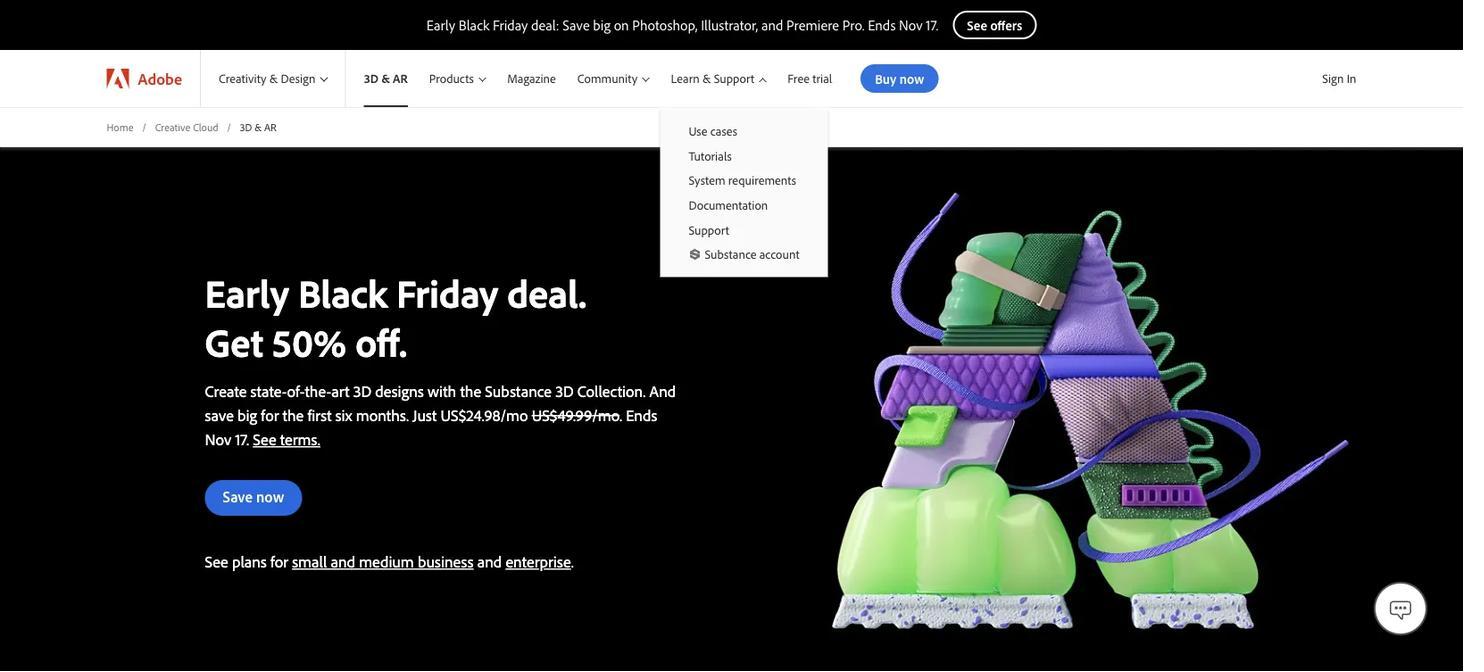 Task type: describe. For each thing, give the bounding box(es) containing it.
17. inside "​. ends nov 17."
[[235, 429, 249, 450]]

magazine
[[507, 71, 556, 86]]

early black friday deal: save big on photoshop, illustrator, and premiere pro. ends nov 17.
[[427, 16, 939, 34]]

free
[[788, 71, 810, 86]]

plans
[[232, 552, 267, 572]]

home
[[107, 120, 133, 134]]

black for get
[[298, 268, 388, 318]]

terms.
[[280, 429, 321, 450]]

photoshop,
[[633, 16, 698, 34]]

months.
[[356, 405, 409, 425]]

0 vertical spatial big
[[593, 16, 611, 34]]

system requirements
[[689, 173, 797, 188]]

learn
[[671, 71, 700, 86]]

of-
[[287, 381, 305, 401]]

and
[[650, 381, 676, 401]]

create
[[205, 381, 247, 401]]

50%
[[272, 317, 347, 367]]

1 vertical spatial for
[[271, 552, 289, 572]]

​.
[[620, 405, 623, 425]]

creative cloud
[[155, 120, 218, 134]]

1 vertical spatial 3d & ar
[[240, 120, 277, 134]]

for inside the create state-of-the-art 3d designs with the substance 3d collection. and save big for the first six months. just
[[261, 405, 279, 425]]

community button
[[567, 50, 660, 107]]

account
[[760, 246, 800, 262]]

designs
[[375, 381, 424, 401]]

0 vertical spatial save
[[563, 16, 590, 34]]

2 us$ from the left
[[532, 405, 558, 425]]

home link
[[107, 120, 133, 135]]

0 horizontal spatial and
[[331, 552, 355, 572]]

sign in button
[[1319, 63, 1361, 94]]

pro.
[[843, 16, 865, 34]]

tutorials link
[[660, 143, 828, 168]]

deal:
[[532, 16, 560, 34]]

premiere
[[787, 16, 840, 34]]

illustrator,
[[701, 16, 759, 34]]

six
[[336, 405, 352, 425]]

create state-of-the-art 3d designs with the substance 3d collection. and save big for the first six months. just
[[205, 381, 676, 425]]

98
[[484, 405, 501, 425]]

learn & support
[[671, 71, 755, 86]]

small and medium business link
[[292, 552, 474, 572]]

tutorials
[[689, 148, 732, 164]]

substance account
[[705, 246, 800, 262]]

adobe
[[138, 68, 182, 88]]

cloud
[[193, 120, 218, 134]]

see for see terms.
[[253, 429, 277, 450]]

3d right cloud
[[240, 120, 252, 134]]

creativity & design
[[219, 71, 316, 86]]

use
[[689, 123, 708, 139]]

cases
[[711, 123, 738, 139]]

off.
[[356, 317, 407, 367]]

community
[[578, 71, 638, 86]]

see terms. link
[[253, 429, 321, 450]]

nov inside "​. ends nov 17."
[[205, 429, 232, 450]]

3d right art
[[354, 381, 372, 401]]

99
[[576, 405, 593, 425]]

3d & ar link
[[346, 50, 419, 107]]

save
[[205, 405, 234, 425]]

1 vertical spatial the
[[283, 405, 304, 425]]

ends inside "​. ends nov 17."
[[626, 405, 658, 425]]

49
[[558, 405, 573, 425]]

1 us$ from the left
[[441, 405, 467, 425]]

save now
[[223, 488, 284, 507]]

creative cloud link
[[155, 120, 218, 135]]

1 horizontal spatial ends
[[868, 16, 896, 34]]

small
[[292, 552, 327, 572]]

1 /mo from the left
[[501, 405, 528, 425]]

0 vertical spatial 17.
[[927, 16, 939, 34]]

3d up 49
[[556, 381, 574, 401]]

state-
[[251, 381, 287, 401]]

collection.
[[578, 381, 646, 401]]

& for creativity & design "dropdown button"
[[270, 71, 278, 86]]

3d right the design
[[364, 71, 379, 86]]

just
[[413, 405, 437, 425]]



Task type: vqa. For each thing, say whether or not it's contained in the screenshot.
left experiences
no



Task type: locate. For each thing, give the bounding box(es) containing it.
3d & ar
[[364, 71, 408, 86], [240, 120, 277, 134]]

early black friday deal. get 50% off.
[[205, 268, 587, 367]]

big inside the create state-of-the-art 3d designs with the substance 3d collection. and save big for the first six months. just
[[238, 405, 257, 425]]

art
[[332, 381, 350, 401]]

3d & ar left products
[[364, 71, 408, 86]]

black inside early black friday deal. get 50% off.
[[298, 268, 388, 318]]

requirements
[[729, 173, 797, 188]]

3d & ar down creativity & design
[[240, 120, 277, 134]]

free trial link
[[777, 50, 843, 107]]

0 horizontal spatial see
[[205, 552, 228, 572]]

1 vertical spatial support
[[689, 222, 730, 237]]

17.
[[927, 16, 939, 34], [235, 429, 249, 450]]

the
[[460, 381, 482, 401], [283, 405, 304, 425]]

17. right the pro.
[[927, 16, 939, 34]]

1 vertical spatial black
[[298, 268, 388, 318]]

and right business
[[478, 552, 502, 572]]

1 vertical spatial ends
[[626, 405, 658, 425]]

0 horizontal spatial the
[[283, 405, 304, 425]]

0 horizontal spatial us$
[[441, 405, 467, 425]]

in
[[1348, 71, 1357, 86]]

1 vertical spatial substance
[[485, 381, 552, 401]]

system requirements link
[[660, 168, 828, 193]]

substance account link
[[660, 242, 828, 267]]

0 vertical spatial for
[[261, 405, 279, 425]]

17. left the see terms. link
[[235, 429, 249, 450]]

0 vertical spatial black
[[459, 16, 490, 34]]

friday inside early black friday deal. get 50% off.
[[397, 268, 499, 318]]

us$ left 99
[[532, 405, 558, 425]]

1 vertical spatial 17.
[[235, 429, 249, 450]]

early inside early black friday deal. get 50% off.
[[205, 268, 289, 318]]

1 horizontal spatial black
[[459, 16, 490, 34]]

& right learn
[[703, 71, 711, 86]]

us$24.98 per month per license element
[[441, 405, 528, 425]]

black for save
[[459, 16, 490, 34]]

1 horizontal spatial ar
[[393, 71, 408, 86]]

1 vertical spatial friday
[[397, 268, 499, 318]]

nov down save
[[205, 429, 232, 450]]

support inside 'group'
[[689, 222, 730, 237]]

1 horizontal spatial and
[[478, 552, 502, 572]]

for down state-
[[261, 405, 279, 425]]

ar down creativity & design "dropdown button"
[[264, 120, 277, 134]]

nov right the pro.
[[900, 16, 923, 34]]

sign in
[[1323, 71, 1357, 86]]

products button
[[419, 50, 497, 107]]

0 horizontal spatial ar
[[264, 120, 277, 134]]

big left the on
[[593, 16, 611, 34]]

trial
[[813, 71, 833, 86]]

0 horizontal spatial save
[[223, 488, 253, 507]]

save left now
[[223, 488, 253, 507]]

us$ 24 . 98 /mo us$ 49 . 99 /mo
[[441, 405, 620, 425]]

1 horizontal spatial /mo
[[593, 405, 620, 425]]

friday for deal.
[[397, 268, 499, 318]]

and left premiere
[[762, 16, 784, 34]]

1 horizontal spatial 3d & ar
[[364, 71, 408, 86]]

substance up the us$ 24 . 98 /mo us$ 49 . 99 /mo
[[485, 381, 552, 401]]

0 horizontal spatial /mo
[[501, 405, 528, 425]]

for right plans
[[271, 552, 289, 572]]

& for 3d & ar link
[[382, 71, 390, 86]]

0 horizontal spatial nov
[[205, 429, 232, 450]]

​. ends nov 17.
[[205, 405, 658, 450]]

0 horizontal spatial 17.
[[235, 429, 249, 450]]

1 horizontal spatial save
[[563, 16, 590, 34]]

.
[[482, 405, 484, 425], [573, 405, 576, 425], [571, 552, 574, 572]]

0 vertical spatial the
[[460, 381, 482, 401]]

medium
[[359, 552, 414, 572]]

0 vertical spatial support
[[714, 71, 755, 86]]

& for learn & support dropdown button
[[703, 71, 711, 86]]

1 horizontal spatial 17.
[[927, 16, 939, 34]]

0 vertical spatial friday
[[493, 16, 528, 34]]

& left the design
[[270, 71, 278, 86]]

0 vertical spatial early
[[427, 16, 456, 34]]

ar left products
[[393, 71, 408, 86]]

see terms.
[[253, 429, 321, 450]]

free trial
[[788, 71, 833, 86]]

1 vertical spatial see
[[205, 552, 228, 572]]

ends right ​.
[[626, 405, 658, 425]]

deal.
[[508, 268, 587, 318]]

us$ down with
[[441, 405, 467, 425]]

1 vertical spatial save
[[223, 488, 253, 507]]

regularly at us$49.99 per month per license element
[[532, 405, 620, 425]]

1 vertical spatial nov
[[205, 429, 232, 450]]

1 vertical spatial big
[[238, 405, 257, 425]]

0 vertical spatial ar
[[393, 71, 408, 86]]

with
[[428, 381, 457, 401]]

24
[[467, 405, 482, 425]]

enterprise
[[506, 552, 571, 572]]

substance inside 'group'
[[705, 246, 757, 262]]

see left terms.
[[253, 429, 277, 450]]

substance inside the create state-of-the-art 3d designs with the substance 3d collection. and save big for the first six months. just
[[485, 381, 552, 401]]

adobe link
[[89, 50, 200, 107]]

group containing use cases
[[660, 107, 828, 277]]

1 horizontal spatial see
[[253, 429, 277, 450]]

save now link
[[205, 480, 302, 516]]

documentation link
[[660, 193, 828, 217]]

early for early black friday deal. get 50% off.
[[205, 268, 289, 318]]

early
[[427, 16, 456, 34], [205, 268, 289, 318]]

for
[[261, 405, 279, 425], [271, 552, 289, 572]]

support inside dropdown button
[[714, 71, 755, 86]]

0 vertical spatial see
[[253, 429, 277, 450]]

1 horizontal spatial the
[[460, 381, 482, 401]]

substance down the support link
[[705, 246, 757, 262]]

1 vertical spatial early
[[205, 268, 289, 318]]

see left plans
[[205, 552, 228, 572]]

support
[[714, 71, 755, 86], [689, 222, 730, 237]]

0 horizontal spatial black
[[298, 268, 388, 318]]

0 horizontal spatial big
[[238, 405, 257, 425]]

substance
[[705, 246, 757, 262], [485, 381, 552, 401]]

big
[[593, 16, 611, 34], [238, 405, 257, 425]]

& inside "dropdown button"
[[270, 71, 278, 86]]

1 horizontal spatial substance
[[705, 246, 757, 262]]

/mo down collection.
[[593, 405, 620, 425]]

creativity & design button
[[201, 50, 345, 107]]

creativity
[[219, 71, 267, 86]]

early for early black friday deal: save big on photoshop, illustrator, and premiere pro. ends nov 17.
[[427, 16, 456, 34]]

1 horizontal spatial us$
[[532, 405, 558, 425]]

0 horizontal spatial early
[[205, 268, 289, 318]]

0 vertical spatial 3d & ar
[[364, 71, 408, 86]]

documentation
[[689, 197, 768, 213]]

use cases link
[[660, 119, 828, 143]]

0 vertical spatial nov
[[900, 16, 923, 34]]

3d
[[364, 71, 379, 86], [240, 120, 252, 134], [354, 381, 372, 401], [556, 381, 574, 401]]

0 horizontal spatial 3d & ar
[[240, 120, 277, 134]]

& inside dropdown button
[[703, 71, 711, 86]]

enterprise link
[[506, 552, 571, 572]]

/mo right 24
[[501, 405, 528, 425]]

support down documentation
[[689, 222, 730, 237]]

now
[[256, 488, 284, 507]]

the up 24
[[460, 381, 482, 401]]

use cases
[[689, 123, 738, 139]]

support right learn
[[714, 71, 755, 86]]

1 horizontal spatial nov
[[900, 16, 923, 34]]

& left products
[[382, 71, 390, 86]]

see for see plans for small and medium business and enterprise .
[[205, 552, 228, 572]]

learn & support button
[[660, 50, 777, 107]]

1 horizontal spatial big
[[593, 16, 611, 34]]

0 vertical spatial substance
[[705, 246, 757, 262]]

see
[[253, 429, 277, 450], [205, 552, 228, 572]]

/mo
[[501, 405, 528, 425], [593, 405, 620, 425]]

1 vertical spatial ar
[[264, 120, 277, 134]]

on
[[614, 16, 629, 34]]

system
[[689, 173, 726, 188]]

products
[[429, 71, 474, 86]]

2 /mo from the left
[[593, 405, 620, 425]]

first
[[308, 405, 332, 425]]

design
[[281, 71, 316, 86]]

ar
[[393, 71, 408, 86], [264, 120, 277, 134]]

magazine link
[[497, 50, 567, 107]]

business
[[418, 552, 474, 572]]

support link
[[660, 217, 828, 242]]

friday for deal:
[[493, 16, 528, 34]]

see plans for small and medium business and enterprise .
[[205, 552, 574, 572]]

0 horizontal spatial ends
[[626, 405, 658, 425]]

and right small
[[331, 552, 355, 572]]

group
[[660, 107, 828, 277]]

1 horizontal spatial early
[[427, 16, 456, 34]]

2 horizontal spatial and
[[762, 16, 784, 34]]

ends right the pro.
[[868, 16, 896, 34]]

save right deal:
[[563, 16, 590, 34]]

save
[[563, 16, 590, 34], [223, 488, 253, 507]]

get
[[205, 317, 263, 367]]

creative
[[155, 120, 191, 134]]

&
[[270, 71, 278, 86], [382, 71, 390, 86], [703, 71, 711, 86], [255, 120, 262, 134]]

sign
[[1323, 71, 1345, 86]]

0 vertical spatial ends
[[868, 16, 896, 34]]

0 horizontal spatial substance
[[485, 381, 552, 401]]

& down creativity & design
[[255, 120, 262, 134]]

the-
[[305, 381, 332, 401]]

big right save
[[238, 405, 257, 425]]

the down "of-"
[[283, 405, 304, 425]]



